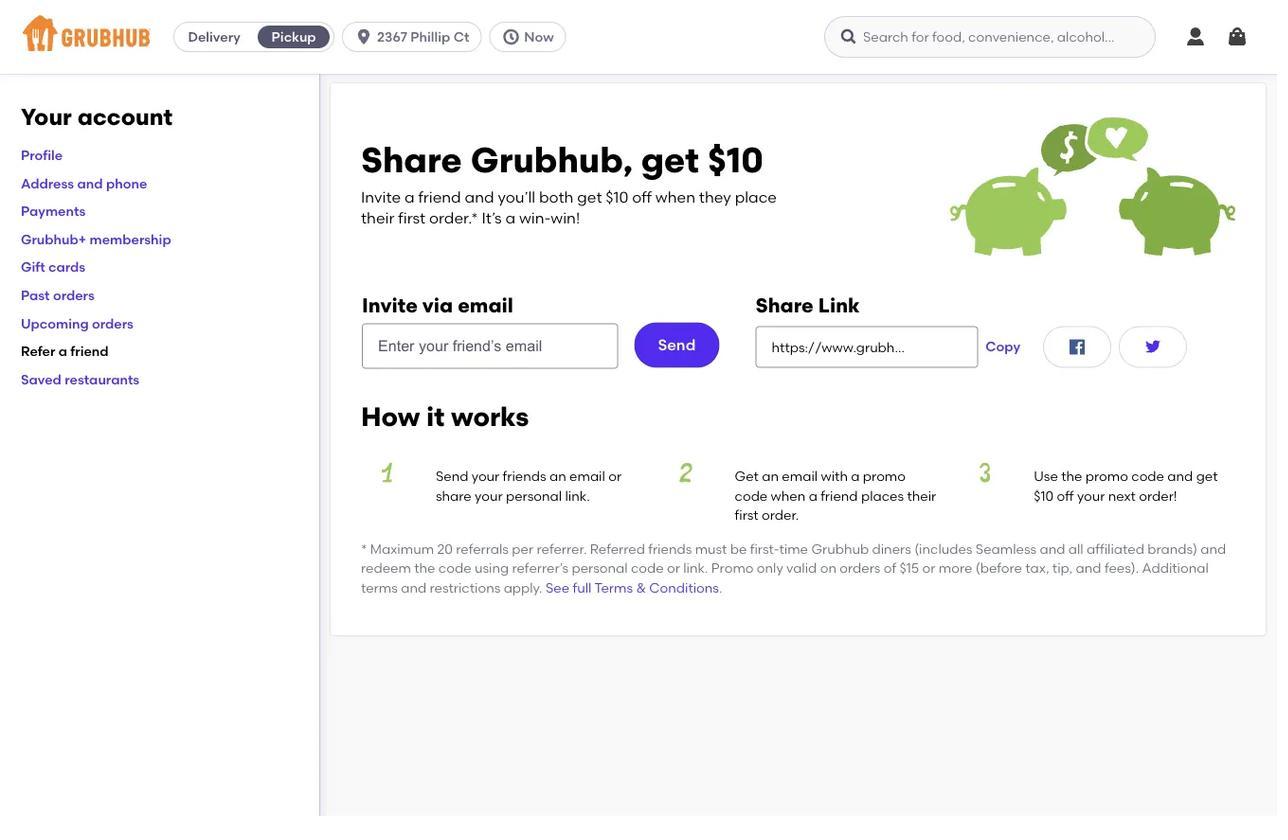 Task type: locate. For each thing, give the bounding box(es) containing it.
or left step 2 image
[[608, 469, 622, 485]]

None text field
[[756, 326, 978, 368]]

2 horizontal spatial $10
[[1034, 488, 1054, 504]]

0 horizontal spatial when
[[655, 188, 695, 206]]

or right $15
[[922, 561, 936, 577]]

personal
[[506, 488, 562, 504], [572, 561, 628, 577]]

personal up per
[[506, 488, 562, 504]]

or
[[608, 469, 622, 485], [667, 561, 680, 577], [922, 561, 936, 577]]

1 vertical spatial friend
[[70, 343, 109, 359]]

it
[[426, 401, 445, 432]]

gift cards
[[21, 259, 85, 275]]

svg image inside 2367 phillip ct button
[[354, 27, 373, 46]]

get an email with a promo code when a friend places their first order.
[[735, 469, 936, 523]]

get
[[735, 469, 759, 485]]

it's
[[482, 209, 502, 227]]

off down use
[[1057, 488, 1074, 504]]

their
[[361, 209, 395, 227], [907, 488, 936, 504]]

code down 20
[[439, 561, 471, 577]]

email left with
[[782, 469, 818, 485]]

0 horizontal spatial promo
[[863, 469, 906, 485]]

2 vertical spatial friend
[[821, 488, 858, 504]]

valid
[[786, 561, 817, 577]]

$10 down use
[[1034, 488, 1054, 504]]

referrer's
[[512, 561, 569, 577]]

2 horizontal spatial svg image
[[1142, 336, 1164, 358]]

upcoming orders link
[[21, 315, 133, 331]]

1 horizontal spatial personal
[[572, 561, 628, 577]]

your account
[[21, 103, 173, 131]]

1 horizontal spatial off
[[1057, 488, 1074, 504]]

friend up order.*
[[418, 188, 461, 206]]

2 horizontal spatial email
[[782, 469, 818, 485]]

of
[[884, 561, 897, 577]]

0 horizontal spatial friend
[[70, 343, 109, 359]]

0 vertical spatial invite
[[361, 188, 401, 206]]

1 horizontal spatial friends
[[648, 541, 692, 557]]

1 horizontal spatial $10
[[708, 139, 763, 182]]

an inside get an email with a promo code when a friend places their first order.
[[762, 469, 779, 485]]

get
[[641, 139, 699, 182], [577, 188, 602, 206], [1196, 469, 1218, 485]]

share inside share grubhub, get $10 invite a friend and you'll both get $10 off when they place their first order.* it's a win-win!
[[361, 139, 462, 182]]

get up the win!
[[577, 188, 602, 206]]

0 vertical spatial off
[[632, 188, 652, 206]]

0 horizontal spatial friends
[[503, 469, 546, 485]]

0 horizontal spatial the
[[414, 561, 435, 577]]

1 horizontal spatial friend
[[418, 188, 461, 206]]

1 vertical spatial their
[[907, 488, 936, 504]]

0 vertical spatial the
[[1061, 469, 1082, 485]]

2367 phillip ct
[[377, 29, 469, 45]]

svg image
[[839, 27, 858, 46], [1066, 336, 1089, 358], [1142, 336, 1164, 358]]

first inside share grubhub, get $10 invite a friend and you'll both get $10 off when they place their first order.* it's a win-win!
[[398, 209, 426, 227]]

see
[[546, 580, 569, 596]]

your right share
[[475, 488, 503, 504]]

$10 right both at the left top of the page
[[606, 188, 628, 206]]

profile
[[21, 147, 63, 163]]

0 vertical spatial link.
[[565, 488, 590, 504]]

send button
[[634, 322, 719, 368]]

&
[[636, 580, 646, 596]]

see full terms & conditions link
[[546, 580, 719, 596]]

0 vertical spatial first
[[398, 209, 426, 227]]

friends left must
[[648, 541, 692, 557]]

and down all
[[1076, 561, 1101, 577]]

tax,
[[1025, 561, 1049, 577]]

0 vertical spatial personal
[[506, 488, 562, 504]]

2 horizontal spatial friend
[[821, 488, 858, 504]]

0 vertical spatial orders
[[53, 287, 95, 303]]

0 vertical spatial friends
[[503, 469, 546, 485]]

1 an from the left
[[549, 469, 566, 485]]

code
[[1132, 469, 1164, 485], [735, 488, 768, 504], [439, 561, 471, 577], [631, 561, 664, 577]]

and right brands)
[[1201, 541, 1226, 557]]

1 vertical spatial $10
[[606, 188, 628, 206]]

copy button
[[978, 326, 1028, 368]]

1 promo from the left
[[863, 469, 906, 485]]

first left order.
[[735, 507, 759, 523]]

pickup button
[[254, 22, 334, 52]]

the inside * maximum 20 referrals per referrer. referred friends must be first-time grubhub diners (includes seamless and all affiliated brands) and redeem the code using referrer's personal code or link. promo only valid on orders of $15 or more (before tax, tip, and fees). additional terms and restrictions apply.
[[414, 561, 435, 577]]

email inside get an email with a promo code when a friend places their first order.
[[782, 469, 818, 485]]

and up it's
[[465, 188, 494, 206]]

step 2 image
[[660, 463, 712, 483]]

share link
[[756, 293, 860, 317]]

code inside use the promo code and get $10 off your next order!
[[1132, 469, 1164, 485]]

promo inside get an email with a promo code when a friend places their first order.
[[863, 469, 906, 485]]

upcoming orders
[[21, 315, 133, 331]]

an right get
[[762, 469, 779, 485]]

and up "order!"
[[1168, 469, 1193, 485]]

refer a friend link
[[21, 343, 109, 359]]

or up conditions
[[667, 561, 680, 577]]

2 horizontal spatial get
[[1196, 469, 1218, 485]]

send inside send button
[[658, 336, 696, 354]]

orders
[[53, 287, 95, 303], [92, 315, 133, 331], [840, 561, 881, 577]]

order!
[[1139, 488, 1177, 504]]

0 horizontal spatial personal
[[506, 488, 562, 504]]

how
[[361, 401, 420, 432]]

and left phone
[[77, 175, 103, 191]]

invite
[[361, 188, 401, 206], [362, 293, 418, 317]]

get up they
[[641, 139, 699, 182]]

0 vertical spatial when
[[655, 188, 695, 206]]

1 vertical spatial send
[[436, 469, 468, 485]]

use the promo code and get $10 off your next order!
[[1034, 469, 1218, 504]]

1 vertical spatial get
[[577, 188, 602, 206]]

1 vertical spatial friends
[[648, 541, 692, 557]]

1 vertical spatial when
[[771, 488, 806, 504]]

promo up next on the right bottom of the page
[[1086, 469, 1128, 485]]

link.
[[565, 488, 590, 504], [683, 561, 708, 577]]

Enter your friend's email email field
[[362, 323, 618, 369]]

referrals
[[456, 541, 509, 557]]

0 horizontal spatial svg image
[[839, 27, 858, 46]]

orders for past orders
[[53, 287, 95, 303]]

link. up referrer.
[[565, 488, 590, 504]]

1 horizontal spatial send
[[658, 336, 696, 354]]

0 horizontal spatial link.
[[565, 488, 590, 504]]

1 vertical spatial link.
[[683, 561, 708, 577]]

email for get an email with a promo code when a friend places their first order.
[[782, 469, 818, 485]]

gift cards link
[[21, 259, 85, 275]]

friend up saved restaurants link
[[70, 343, 109, 359]]

off
[[632, 188, 652, 206], [1057, 488, 1074, 504]]

1 horizontal spatial an
[[762, 469, 779, 485]]

personal inside send your friends an email or share your personal link.
[[506, 488, 562, 504]]

delivery
[[188, 29, 240, 45]]

2 vertical spatial get
[[1196, 469, 1218, 485]]

1 vertical spatial personal
[[572, 561, 628, 577]]

full
[[573, 580, 591, 596]]

orders inside * maximum 20 referrals per referrer. referred friends must be first-time grubhub diners (includes seamless and all affiliated brands) and redeem the code using referrer's personal code or link. promo only valid on orders of $15 or more (before tax, tip, and fees). additional terms and restrictions apply.
[[840, 561, 881, 577]]

email up referrer.
[[569, 469, 605, 485]]

0 vertical spatial their
[[361, 209, 395, 227]]

1 horizontal spatial first
[[735, 507, 759, 523]]

$10 up place
[[708, 139, 763, 182]]

2 vertical spatial $10
[[1034, 488, 1054, 504]]

code up "order!"
[[1132, 469, 1164, 485]]

personal up terms
[[572, 561, 628, 577]]

their right places
[[907, 488, 936, 504]]

1 horizontal spatial their
[[907, 488, 936, 504]]

works
[[451, 401, 529, 432]]

the down maximum
[[414, 561, 435, 577]]

*
[[361, 541, 367, 557]]

when up order.
[[771, 488, 806, 504]]

1 horizontal spatial share
[[756, 293, 814, 317]]

must
[[695, 541, 727, 557]]

win-
[[519, 209, 551, 227]]

step 1 image
[[361, 463, 413, 483]]

share
[[361, 139, 462, 182], [756, 293, 814, 317]]

svg image
[[1184, 26, 1207, 48], [1226, 26, 1249, 48], [354, 27, 373, 46], [502, 27, 520, 46]]

share grubhub, get $10 invite a friend and you'll both get $10 off when they place their first order.* it's a win-win!
[[361, 139, 777, 227]]

place
[[735, 188, 777, 206]]

the right use
[[1061, 469, 1082, 485]]

diners
[[872, 541, 911, 557]]

cards
[[48, 259, 85, 275]]

0 horizontal spatial an
[[549, 469, 566, 485]]

0 horizontal spatial their
[[361, 209, 395, 227]]

2 an from the left
[[762, 469, 779, 485]]

refer a friend
[[21, 343, 109, 359]]

share up order.*
[[361, 139, 462, 182]]

a
[[405, 188, 415, 206], [505, 209, 515, 227], [58, 343, 67, 359], [851, 469, 860, 485], [809, 488, 817, 504]]

1 vertical spatial first
[[735, 507, 759, 523]]

1 horizontal spatial when
[[771, 488, 806, 504]]

0 horizontal spatial or
[[608, 469, 622, 485]]

1 horizontal spatial the
[[1061, 469, 1082, 485]]

an
[[549, 469, 566, 485], [762, 469, 779, 485]]

link. inside * maximum 20 referrals per referrer. referred friends must be first-time grubhub diners (includes seamless and all affiliated brands) and redeem the code using referrer's personal code or link. promo only valid on orders of $15 or more (before tax, tip, and fees). additional terms and restrictions apply.
[[683, 561, 708, 577]]

their left order.*
[[361, 209, 395, 227]]

email up enter your friend's email email field on the top left
[[458, 293, 513, 317]]

friend down with
[[821, 488, 858, 504]]

2 promo from the left
[[1086, 469, 1128, 485]]

using
[[475, 561, 509, 577]]

1 vertical spatial the
[[414, 561, 435, 577]]

get up brands)
[[1196, 469, 1218, 485]]

off inside share grubhub, get $10 invite a friend and you'll both get $10 off when they place their first order.* it's a win-win!
[[632, 188, 652, 206]]

friends inside send your friends an email or share your personal link.
[[503, 469, 546, 485]]

an up referrer.
[[549, 469, 566, 485]]

first left order.*
[[398, 209, 426, 227]]

0 vertical spatial friend
[[418, 188, 461, 206]]

first-
[[750, 541, 779, 557]]

0 horizontal spatial send
[[436, 469, 468, 485]]

fees).
[[1105, 561, 1139, 577]]

1 vertical spatial orders
[[92, 315, 133, 331]]

when
[[655, 188, 695, 206], [771, 488, 806, 504]]

past orders
[[21, 287, 95, 303]]

friends down works
[[503, 469, 546, 485]]

off left they
[[632, 188, 652, 206]]

and down redeem
[[401, 580, 427, 596]]

their inside get an email with a promo code when a friend places their first order.
[[907, 488, 936, 504]]

2 horizontal spatial or
[[922, 561, 936, 577]]

1 horizontal spatial link.
[[683, 561, 708, 577]]

when left they
[[655, 188, 695, 206]]

send inside send your friends an email or share your personal link.
[[436, 469, 468, 485]]

0 horizontal spatial $10
[[606, 188, 628, 206]]

0 horizontal spatial first
[[398, 209, 426, 227]]

or inside send your friends an email or share your personal link.
[[608, 469, 622, 485]]

2 vertical spatial orders
[[840, 561, 881, 577]]

off inside use the promo code and get $10 off your next order!
[[1057, 488, 1074, 504]]

code down get
[[735, 488, 768, 504]]

see full terms & conditions .
[[546, 580, 722, 596]]

0 horizontal spatial share
[[361, 139, 462, 182]]

share
[[436, 488, 472, 504]]

invite via email
[[362, 293, 513, 317]]

send for send your friends an email or share your personal link.
[[436, 469, 468, 485]]

phillip
[[411, 29, 450, 45]]

payments link
[[21, 203, 86, 219]]

1 vertical spatial share
[[756, 293, 814, 317]]

and inside share grubhub, get $10 invite a friend and you'll both get $10 off when they place their first order.* it's a win-win!
[[465, 188, 494, 206]]

now
[[524, 29, 554, 45]]

0 horizontal spatial email
[[458, 293, 513, 317]]

friend inside share grubhub, get $10 invite a friend and you'll both get $10 off when they place their first order.* it's a win-win!
[[418, 188, 461, 206]]

0 horizontal spatial get
[[577, 188, 602, 206]]

your left next on the right bottom of the page
[[1077, 488, 1105, 504]]

0 vertical spatial share
[[361, 139, 462, 182]]

orders down "grubhub"
[[840, 561, 881, 577]]

promo
[[863, 469, 906, 485], [1086, 469, 1128, 485]]

orders for upcoming orders
[[92, 315, 133, 331]]

1 horizontal spatial email
[[569, 469, 605, 485]]

0 vertical spatial get
[[641, 139, 699, 182]]

share left link
[[756, 293, 814, 317]]

referrer.
[[537, 541, 587, 557]]

email inside send your friends an email or share your personal link.
[[569, 469, 605, 485]]

orders up "upcoming orders"
[[53, 287, 95, 303]]

0 horizontal spatial off
[[632, 188, 652, 206]]

upcoming
[[21, 315, 89, 331]]

1 vertical spatial off
[[1057, 488, 1074, 504]]

0 vertical spatial send
[[658, 336, 696, 354]]

personal inside * maximum 20 referrals per referrer. referred friends must be first-time grubhub diners (includes seamless and all affiliated brands) and redeem the code using referrer's personal code or link. promo only valid on orders of $15 or more (before tax, tip, and fees). additional terms and restrictions apply.
[[572, 561, 628, 577]]

tip,
[[1052, 561, 1073, 577]]

promo
[[711, 561, 754, 577]]

copy
[[986, 339, 1020, 355]]

promo up places
[[863, 469, 906, 485]]

1 horizontal spatial promo
[[1086, 469, 1128, 485]]

link. up conditions
[[683, 561, 708, 577]]

orders up refer a friend
[[92, 315, 133, 331]]



Task type: describe. For each thing, give the bounding box(es) containing it.
terms
[[594, 580, 633, 596]]

and inside use the promo code and get $10 off your next order!
[[1168, 469, 1193, 485]]

friends inside * maximum 20 referrals per referrer. referred friends must be first-time grubhub diners (includes seamless and all affiliated brands) and redeem the code using referrer's personal code or link. promo only valid on orders of $15 or more (before tax, tip, and fees). additional terms and restrictions apply.
[[648, 541, 692, 557]]

their inside share grubhub, get $10 invite a friend and you'll both get $10 off when they place their first order.* it's a win-win!
[[361, 209, 395, 227]]

with
[[821, 469, 848, 485]]

apply.
[[504, 580, 542, 596]]

invite inside share grubhub, get $10 invite a friend and you'll both get $10 off when they place their first order.* it's a win-win!
[[361, 188, 401, 206]]

refer
[[21, 343, 55, 359]]

additional
[[1142, 561, 1209, 577]]

delivery button
[[174, 22, 254, 52]]

$10 inside use the promo code and get $10 off your next order!
[[1034, 488, 1054, 504]]

order.
[[762, 507, 799, 523]]

time
[[779, 541, 808, 557]]

grubhub,
[[471, 139, 633, 182]]

pickup
[[272, 29, 316, 45]]

grubhub+ membership
[[21, 231, 171, 247]]

when inside share grubhub, get $10 invite a friend and you'll both get $10 off when they place their first order.* it's a win-win!
[[655, 188, 695, 206]]

ct
[[454, 29, 469, 45]]

they
[[699, 188, 731, 206]]

you'll
[[498, 188, 535, 206]]

$15
[[900, 561, 919, 577]]

conditions
[[649, 580, 719, 596]]

main navigation navigation
[[0, 0, 1277, 74]]

share grubhub and save image
[[950, 114, 1235, 257]]

be
[[730, 541, 747, 557]]

seamless
[[976, 541, 1037, 557]]

win!
[[551, 209, 580, 227]]

(includes
[[914, 541, 973, 557]]

profile link
[[21, 147, 63, 163]]

1 horizontal spatial get
[[641, 139, 699, 182]]

promo inside use the promo code and get $10 off your next order!
[[1086, 469, 1128, 485]]

.
[[719, 580, 722, 596]]

address
[[21, 175, 74, 191]]

send for send
[[658, 336, 696, 354]]

past
[[21, 287, 50, 303]]

first inside get an email with a promo code when a friend places their first order.
[[735, 507, 759, 523]]

an inside send your friends an email or share your personal link.
[[549, 469, 566, 485]]

address and phone link
[[21, 175, 147, 191]]

more
[[939, 561, 972, 577]]

and up tip,
[[1040, 541, 1065, 557]]

code inside get an email with a promo code when a friend places their first order.
[[735, 488, 768, 504]]

how it works
[[361, 401, 529, 432]]

past orders link
[[21, 287, 95, 303]]

affiliated
[[1087, 541, 1144, 557]]

use
[[1034, 469, 1058, 485]]

referred
[[590, 541, 645, 557]]

the inside use the promo code and get $10 off your next order!
[[1061, 469, 1082, 485]]

on
[[820, 561, 837, 577]]

your down works
[[472, 469, 500, 485]]

saved restaurants link
[[21, 371, 139, 387]]

link
[[818, 293, 860, 317]]

link. inside send your friends an email or share your personal link.
[[565, 488, 590, 504]]

(before
[[976, 561, 1022, 577]]

payments
[[21, 203, 86, 219]]

both
[[539, 188, 574, 206]]

per
[[512, 541, 534, 557]]

* maximum 20 referrals per referrer. referred friends must be first-time grubhub diners (includes seamless and all affiliated brands) and redeem the code using referrer's personal code or link. promo only valid on orders of $15 or more (before tax, tip, and fees). additional terms and restrictions apply.
[[361, 541, 1226, 596]]

step 3 image
[[959, 463, 1011, 483]]

Search for food, convenience, alcohol... search field
[[824, 16, 1156, 58]]

grubhub+
[[21, 231, 86, 247]]

1 horizontal spatial or
[[667, 561, 680, 577]]

get inside use the promo code and get $10 off your next order!
[[1196, 469, 1218, 485]]

next
[[1108, 488, 1136, 504]]

account
[[77, 103, 173, 131]]

membership
[[90, 231, 171, 247]]

grubhub+ membership link
[[21, 231, 171, 247]]

1 vertical spatial invite
[[362, 293, 418, 317]]

1 horizontal spatial svg image
[[1066, 336, 1089, 358]]

redeem
[[361, 561, 411, 577]]

brands)
[[1148, 541, 1198, 557]]

all
[[1069, 541, 1084, 557]]

order.*
[[429, 209, 478, 227]]

share for grubhub,
[[361, 139, 462, 182]]

share for link
[[756, 293, 814, 317]]

your
[[21, 103, 72, 131]]

restaurants
[[65, 371, 139, 387]]

your inside use the promo code and get $10 off your next order!
[[1077, 488, 1105, 504]]

email for invite via email
[[458, 293, 513, 317]]

only
[[757, 561, 783, 577]]

send your friends an email or share your personal link.
[[436, 469, 622, 504]]

restrictions
[[430, 580, 501, 596]]

0 vertical spatial $10
[[708, 139, 763, 182]]

gift
[[21, 259, 45, 275]]

code up &
[[631, 561, 664, 577]]

when inside get an email with a promo code when a friend places their first order.
[[771, 488, 806, 504]]

terms
[[361, 580, 398, 596]]

friend inside get an email with a promo code when a friend places their first order.
[[821, 488, 858, 504]]

phone
[[106, 175, 147, 191]]

places
[[861, 488, 904, 504]]

saved
[[21, 371, 61, 387]]

2367
[[377, 29, 407, 45]]

svg image inside now button
[[502, 27, 520, 46]]

2367 phillip ct button
[[342, 22, 489, 52]]

svg image inside main navigation navigation
[[839, 27, 858, 46]]



Task type: vqa. For each thing, say whether or not it's contained in the screenshot.
must
yes



